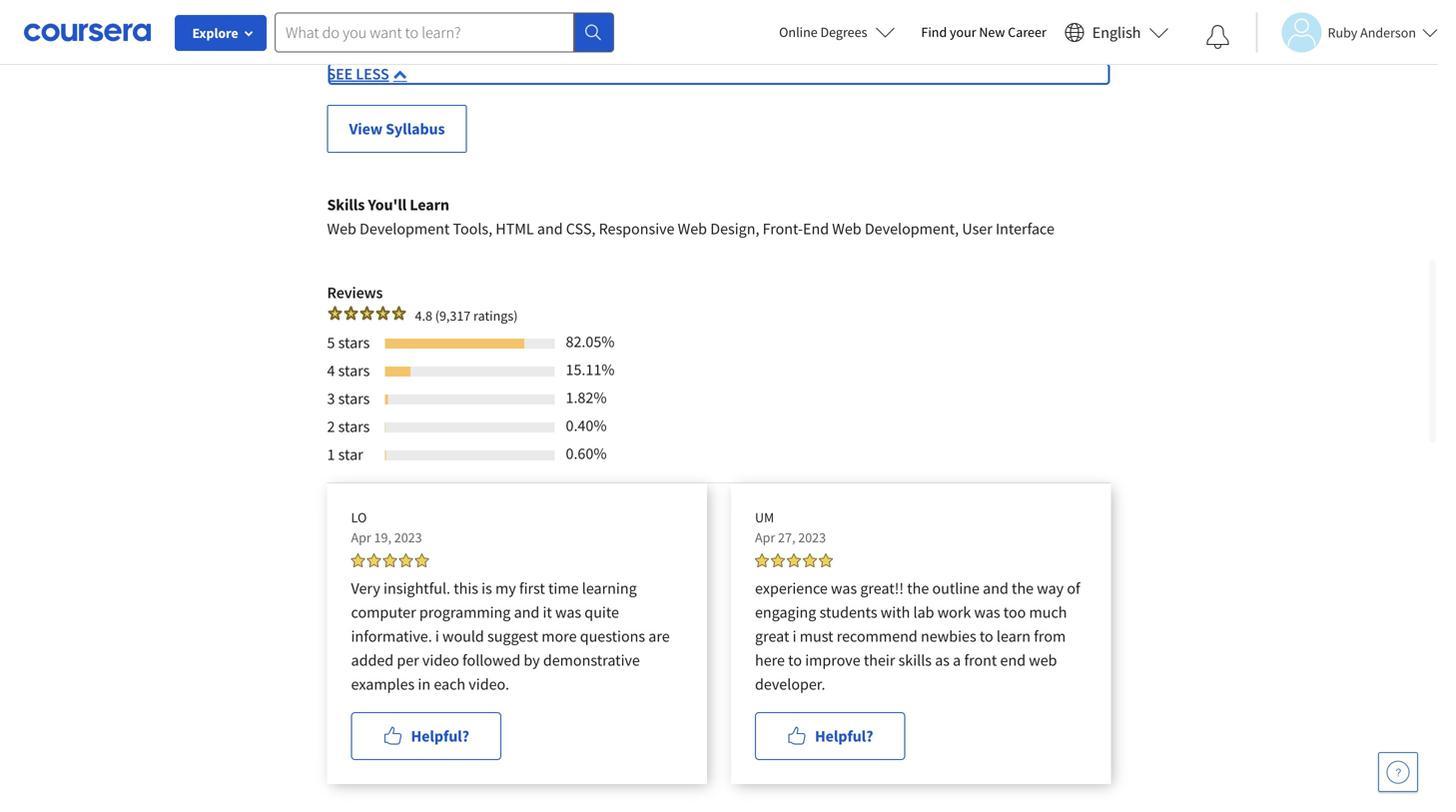 Task type: vqa. For each thing, say whether or not it's contained in the screenshot.
more:
no



Task type: describe. For each thing, give the bounding box(es) containing it.
students
[[820, 602, 878, 622]]

online degrees button
[[763, 10, 911, 54]]

4.8
[[415, 306, 432, 324]]

3
[[327, 388, 335, 408]]

What do you want to learn? text field
[[275, 12, 574, 52]]

helpful? button for improve
[[755, 712, 906, 760]]

see less
[[327, 64, 389, 84]]

more
[[542, 626, 577, 646]]

4 stars
[[327, 360, 370, 380]]

2023 for insightful.
[[394, 528, 422, 546]]

find your new career
[[921, 23, 1047, 41]]

career
[[1008, 23, 1047, 41]]

filled star image up experience
[[755, 553, 769, 567]]

new
[[979, 23, 1005, 41]]

0.60%
[[566, 443, 607, 463]]

anderson
[[1361, 23, 1417, 41]]

this
[[454, 578, 478, 598]]

front
[[964, 650, 997, 670]]

html
[[496, 219, 534, 239]]

skills you'll learn web development tools, html and css, responsive web design, front-end web development, user interface
[[327, 195, 1055, 239]]

recommend
[[837, 626, 918, 646]]

helpful? for in
[[411, 726, 469, 746]]

5
[[327, 332, 335, 352]]

great!!
[[860, 578, 904, 598]]

star
[[338, 444, 363, 464]]

is
[[482, 578, 492, 598]]

must
[[800, 626, 834, 646]]

um apr 27, 2023
[[755, 508, 826, 546]]

demonstrative
[[543, 650, 640, 670]]

each
[[434, 674, 466, 694]]

ratings)
[[474, 306, 518, 324]]

online degrees
[[779, 23, 868, 41]]

degrees
[[821, 23, 868, 41]]

their
[[864, 650, 895, 670]]

2 the from the left
[[1012, 578, 1034, 598]]

great
[[755, 626, 790, 646]]

it
[[543, 602, 552, 622]]

and inside skills you'll learn web development tools, html and css, responsive web design, front-end web development, user interface
[[537, 219, 563, 239]]

ruby
[[1328, 23, 1358, 41]]

computer
[[351, 602, 416, 622]]

view syllabus button
[[327, 105, 467, 153]]

0 horizontal spatial to
[[788, 650, 802, 670]]

i inside very insightful. this is my first time learning computer programming and it was quite informative. i would suggest more questions are added per video followed by demonstrative examples in each video.
[[435, 626, 439, 646]]

i inside "experience was great!! the outline and the way of engaging students with lab work was too much great i must recommend newbies to learn from here to improve their skills as a front end web developer."
[[793, 626, 797, 646]]

development
[[360, 219, 450, 239]]

interface
[[996, 219, 1055, 239]]

outline
[[932, 578, 980, 598]]

19,
[[374, 528, 392, 546]]

1
[[327, 444, 335, 464]]

responsive
[[599, 219, 675, 239]]

english button
[[1057, 0, 1177, 65]]

time
[[548, 578, 579, 598]]

very
[[351, 578, 380, 598]]

quite
[[585, 602, 619, 622]]

show notifications image
[[1206, 25, 1230, 49]]

3 web from the left
[[832, 219, 862, 239]]

apr for experience was great!! the outline and the way of engaging students with lab work was too much great i must recommend newbies to learn from here to improve their skills as a front end web developer.
[[755, 528, 775, 546]]

(9,317
[[435, 306, 471, 324]]

very insightful. this is my first time learning computer programming and it was quite informative. i would suggest more questions are added per video followed by demonstrative examples in each video.
[[351, 578, 670, 694]]

here
[[755, 650, 785, 670]]

find
[[921, 23, 947, 41]]

learning
[[582, 578, 637, 598]]

1 horizontal spatial to
[[980, 626, 994, 646]]

see
[[327, 64, 353, 84]]

would
[[443, 626, 484, 646]]

view syllabus
[[349, 119, 445, 139]]

end
[[803, 219, 829, 239]]

1 horizontal spatial was
[[831, 578, 857, 598]]

learn
[[997, 626, 1031, 646]]

first
[[519, 578, 545, 598]]

2 horizontal spatial was
[[974, 602, 1001, 622]]

stars for 4 stars
[[338, 360, 370, 380]]

are
[[649, 626, 670, 646]]

2
[[327, 416, 335, 436]]

added
[[351, 650, 394, 670]]

skills
[[327, 195, 365, 215]]

as
[[935, 650, 950, 670]]

examples
[[351, 674, 415, 694]]

a
[[953, 650, 961, 670]]

1 web from the left
[[327, 219, 356, 239]]

apr for very insightful. this is my first time learning computer programming and it was quite informative. i would suggest more questions are added per video followed by demonstrative examples in each video.
[[351, 528, 371, 546]]

end
[[1000, 650, 1026, 670]]

experience was great!! the outline and the way of engaging students with lab work was too much great i must recommend newbies to learn from here to improve their skills as a front end web developer.
[[755, 578, 1081, 694]]

web
[[1029, 650, 1057, 670]]



Task type: locate. For each thing, give the bounding box(es) containing it.
1 helpful? button from the left
[[351, 712, 501, 760]]

2 apr from the left
[[755, 528, 775, 546]]

help center image
[[1387, 760, 1411, 784]]

2 helpful? button from the left
[[755, 712, 906, 760]]

was right it
[[555, 602, 582, 622]]

explore button
[[175, 15, 267, 51]]

experience
[[755, 578, 828, 598]]

0 horizontal spatial 2023
[[394, 528, 422, 546]]

i
[[435, 626, 439, 646], [793, 626, 797, 646]]

0 horizontal spatial helpful?
[[411, 726, 469, 746]]

the up lab
[[907, 578, 929, 598]]

web down skills at the left top of the page
[[327, 219, 356, 239]]

too
[[1004, 602, 1026, 622]]

2 web from the left
[[678, 219, 707, 239]]

lo
[[351, 508, 367, 526]]

and
[[537, 219, 563, 239], [983, 578, 1009, 598], [514, 602, 540, 622]]

15.11%
[[566, 359, 615, 379]]

helpful? button down in
[[351, 712, 501, 760]]

2 2023 from the left
[[798, 528, 826, 546]]

and left css,
[[537, 219, 563, 239]]

view
[[349, 119, 383, 139]]

2 vertical spatial and
[[514, 602, 540, 622]]

um
[[755, 508, 774, 526]]

questions
[[580, 626, 645, 646]]

lab
[[914, 602, 935, 622]]

2023
[[394, 528, 422, 546], [798, 528, 826, 546]]

0 horizontal spatial was
[[555, 602, 582, 622]]

2023 for was
[[798, 528, 826, 546]]

1 horizontal spatial helpful?
[[815, 726, 874, 746]]

design,
[[710, 219, 760, 239]]

filled star image left 4.8
[[391, 305, 407, 321]]

stars for 3 stars
[[338, 388, 370, 408]]

and left it
[[514, 602, 540, 622]]

1 i from the left
[[435, 626, 439, 646]]

was up students on the bottom right
[[831, 578, 857, 598]]

i left must
[[793, 626, 797, 646]]

2 helpful? from the left
[[815, 726, 874, 746]]

ruby anderson button
[[1256, 12, 1438, 52]]

stars right 3
[[338, 388, 370, 408]]

0 horizontal spatial the
[[907, 578, 929, 598]]

less
[[356, 64, 389, 84]]

web right end
[[832, 219, 862, 239]]

5 stars
[[327, 332, 370, 352]]

None search field
[[275, 12, 614, 52]]

filled star image
[[327, 305, 343, 321], [343, 305, 359, 321], [359, 305, 375, 321], [375, 305, 391, 321], [367, 553, 381, 567], [399, 553, 413, 567], [415, 553, 429, 567], [771, 553, 785, 567], [787, 553, 801, 567], [803, 553, 817, 567], [819, 553, 833, 567]]

2 horizontal spatial web
[[832, 219, 862, 239]]

english
[[1093, 22, 1141, 42]]

and up the too at the right bottom of the page
[[983, 578, 1009, 598]]

0 horizontal spatial web
[[327, 219, 356, 239]]

4 stars from the top
[[338, 416, 370, 436]]

to up developer. at bottom right
[[788, 650, 802, 670]]

2023 right 27,
[[798, 528, 826, 546]]

filled star image up very
[[351, 553, 365, 567]]

2 stars from the top
[[338, 360, 370, 380]]

apr inside lo apr 19, 2023
[[351, 528, 371, 546]]

3 stars
[[327, 388, 370, 408]]

work
[[938, 602, 971, 622]]

to up front
[[980, 626, 994, 646]]

helpful? button down developer. at bottom right
[[755, 712, 906, 760]]

4.8 (9,317 ratings)
[[415, 306, 518, 324]]

newbies
[[921, 626, 977, 646]]

engaging
[[755, 602, 817, 622]]

lo apr 19, 2023
[[351, 508, 422, 546]]

was left the too at the right bottom of the page
[[974, 602, 1001, 622]]

2 stars
[[327, 416, 370, 436]]

apr inside um apr 27, 2023
[[755, 528, 775, 546]]

0 horizontal spatial apr
[[351, 528, 371, 546]]

1 vertical spatial and
[[983, 578, 1009, 598]]

stars right 5
[[338, 332, 370, 352]]

video
[[422, 650, 459, 670]]

filled star image
[[391, 305, 407, 321], [351, 553, 365, 567], [383, 553, 397, 567], [755, 553, 769, 567]]

1 horizontal spatial web
[[678, 219, 707, 239]]

1 apr from the left
[[351, 528, 371, 546]]

apr down lo
[[351, 528, 371, 546]]

2023 inside lo apr 19, 2023
[[394, 528, 422, 546]]

reviews
[[327, 282, 383, 302]]

1.82%
[[566, 387, 607, 407]]

and inside very insightful. this is my first time learning computer programming and it was quite informative. i would suggest more questions are added per video followed by demonstrative examples in each video.
[[514, 602, 540, 622]]

1 helpful? from the left
[[411, 726, 469, 746]]

stars right 4 at the left of the page
[[338, 360, 370, 380]]

development,
[[865, 219, 959, 239]]

1 horizontal spatial i
[[793, 626, 797, 646]]

0 vertical spatial and
[[537, 219, 563, 239]]

1 star
[[327, 444, 363, 464]]

82.05%
[[566, 331, 615, 351]]

apr down um
[[755, 528, 775, 546]]

1 horizontal spatial the
[[1012, 578, 1034, 598]]

0 horizontal spatial i
[[435, 626, 439, 646]]

the up the too at the right bottom of the page
[[1012, 578, 1034, 598]]

0 vertical spatial to
[[980, 626, 994, 646]]

apr
[[351, 528, 371, 546], [755, 528, 775, 546]]

coursera image
[[24, 16, 151, 48]]

video.
[[469, 674, 509, 694]]

filled star image down 19,
[[383, 553, 397, 567]]

front-
[[763, 219, 803, 239]]

way
[[1037, 578, 1064, 598]]

1 stars from the top
[[338, 332, 370, 352]]

and inside "experience was great!! the outline and the way of engaging students with lab work was too much great i must recommend newbies to learn from here to improve their skills as a front end web developer."
[[983, 578, 1009, 598]]

3 stars from the top
[[338, 388, 370, 408]]

learn
[[410, 195, 449, 215]]

i up video
[[435, 626, 439, 646]]

your
[[950, 23, 977, 41]]

1 horizontal spatial helpful? button
[[755, 712, 906, 760]]

stars
[[338, 332, 370, 352], [338, 360, 370, 380], [338, 388, 370, 408], [338, 416, 370, 436]]

informative.
[[351, 626, 432, 646]]

user
[[962, 219, 993, 239]]

see less link
[[327, 62, 1111, 86]]

web left design,
[[678, 219, 707, 239]]

27,
[[778, 528, 796, 546]]

with
[[881, 602, 910, 622]]

0.40%
[[566, 415, 607, 435]]

helpful? down each
[[411, 726, 469, 746]]

1 2023 from the left
[[394, 528, 422, 546]]

per
[[397, 650, 419, 670]]

1 horizontal spatial apr
[[755, 528, 775, 546]]

followed
[[463, 650, 521, 670]]

0 horizontal spatial helpful? button
[[351, 712, 501, 760]]

2023 inside um apr 27, 2023
[[798, 528, 826, 546]]

ruby anderson
[[1328, 23, 1417, 41]]

4
[[327, 360, 335, 380]]

skills
[[899, 650, 932, 670]]

2023 right 19,
[[394, 528, 422, 546]]

syllabus
[[386, 119, 445, 139]]

my
[[495, 578, 516, 598]]

from
[[1034, 626, 1066, 646]]

to
[[980, 626, 994, 646], [788, 650, 802, 670]]

by
[[524, 650, 540, 670]]

1 horizontal spatial 2023
[[798, 528, 826, 546]]

find your new career link
[[911, 20, 1057, 45]]

much
[[1029, 602, 1067, 622]]

helpful? button for examples
[[351, 712, 501, 760]]

in
[[418, 674, 431, 694]]

stars for 2 stars
[[338, 416, 370, 436]]

helpful? for their
[[815, 726, 874, 746]]

1 the from the left
[[907, 578, 929, 598]]

explore
[[192, 24, 238, 42]]

2 i from the left
[[793, 626, 797, 646]]

1 vertical spatial to
[[788, 650, 802, 670]]

was inside very insightful. this is my first time learning computer programming and it was quite informative. i would suggest more questions are added per video followed by demonstrative examples in each video.
[[555, 602, 582, 622]]

stars for 5 stars
[[338, 332, 370, 352]]

online
[[779, 23, 818, 41]]

stars right 2
[[338, 416, 370, 436]]

you'll
[[368, 195, 407, 215]]

of
[[1067, 578, 1081, 598]]

programming
[[419, 602, 511, 622]]

helpful? down developer. at bottom right
[[815, 726, 874, 746]]

css,
[[566, 219, 596, 239]]

developer.
[[755, 674, 826, 694]]



